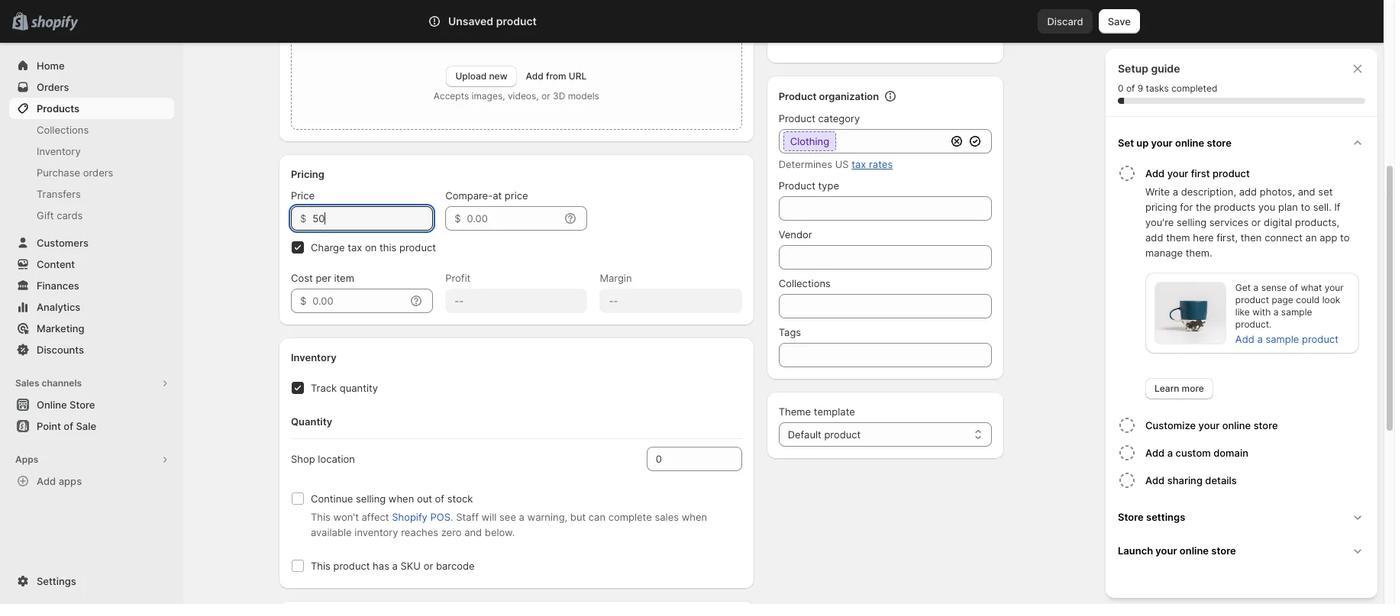 Task type: vqa. For each thing, say whether or not it's contained in the screenshot.
Search collections TEXT BOX
no



Task type: locate. For each thing, give the bounding box(es) containing it.
an
[[1306, 231, 1317, 244]]

1 vertical spatial and
[[1298, 186, 1316, 198]]

this up available
[[311, 511, 331, 523]]

sample down the "product."
[[1266, 333, 1299, 345]]

0 horizontal spatial collections
[[37, 124, 89, 136]]

1 vertical spatial inventory
[[291, 351, 337, 364]]

0 horizontal spatial tax
[[348, 241, 362, 254]]

discard
[[1047, 15, 1083, 27]]

2 this from the top
[[311, 560, 331, 572]]

to right app
[[1340, 231, 1350, 244]]

theme template
[[779, 406, 855, 418]]

page
[[1272, 294, 1294, 305]]

a left custom
[[1167, 447, 1173, 459]]

store inside button
[[1118, 511, 1144, 523]]

store for customize your online store
[[1254, 419, 1278, 431]]

2 product from the top
[[779, 112, 816, 124]]

inventory
[[355, 526, 398, 538]]

shopify image
[[31, 16, 78, 31]]

add a custom domain button
[[1146, 439, 1372, 467]]

location
[[318, 453, 355, 465]]

theme
[[779, 406, 811, 418]]

or left 3d
[[541, 90, 550, 102]]

a right write
[[1173, 186, 1178, 198]]

online inside launch your online store button
[[1180, 545, 1209, 557]]

store settings
[[1118, 511, 1186, 523]]

a right has
[[392, 560, 398, 572]]

product up description,
[[1213, 167, 1250, 179]]

add from url
[[526, 70, 587, 82]]

setup guide
[[1118, 62, 1180, 75]]

None number field
[[647, 447, 719, 471]]

product down look
[[1302, 333, 1339, 345]]

online down 'settings'
[[1180, 545, 1209, 557]]

1 horizontal spatial tax
[[852, 158, 866, 170]]

0 vertical spatial product
[[779, 90, 817, 102]]

0 horizontal spatial inventory
[[37, 145, 81, 157]]

1 product from the top
[[779, 90, 817, 102]]

new
[[489, 70, 508, 82]]

add sharing details
[[1146, 474, 1237, 486]]

0 vertical spatial to
[[1301, 201, 1311, 213]]

staff
[[456, 511, 479, 523]]

and inside write a description, add photos, and set pricing for the products you plan to sell. if you're selling services or digital products, add them here first, then connect an app to manage them.
[[1298, 186, 1316, 198]]

marketing
[[37, 322, 84, 335]]

0 vertical spatial or
[[541, 90, 550, 102]]

$ down price
[[300, 212, 306, 225]]

online up domain
[[1222, 419, 1251, 431]]

inventory up purchase
[[37, 145, 81, 157]]

store down "store settings" button
[[1211, 545, 1236, 557]]

1 vertical spatial to
[[1340, 231, 1350, 244]]

on
[[365, 241, 377, 254]]

add inside get a sense of what your product page could look like with a sample product. add a sample product
[[1236, 333, 1255, 345]]

domain
[[1214, 447, 1249, 459]]

them.
[[1186, 247, 1213, 259]]

1 vertical spatial product
[[779, 112, 816, 124]]

first
[[1191, 167, 1210, 179]]

to left sell.
[[1301, 201, 1311, 213]]

add right mark add a custom domain as done image
[[1146, 447, 1165, 459]]

online inside customize your online store button
[[1222, 419, 1251, 431]]

store up sale
[[70, 399, 95, 411]]

and left set
[[1298, 186, 1316, 198]]

tax left on
[[348, 241, 362, 254]]

write a description, add photos, and set pricing for the products you plan to sell. if you're selling services or digital products, add them here first, then connect an app to manage them.
[[1146, 186, 1350, 259]]

discounts
[[37, 344, 84, 356]]

collections
[[37, 124, 89, 136], [779, 277, 831, 289]]

apps button
[[9, 449, 174, 470]]

2 vertical spatial and
[[464, 526, 482, 538]]

collections down products
[[37, 124, 89, 136]]

2 vertical spatial product
[[779, 179, 816, 192]]

a right see on the left bottom of the page
[[519, 511, 525, 523]]

them
[[1166, 231, 1190, 244]]

store
[[1207, 137, 1232, 149], [1254, 419, 1278, 431], [1211, 545, 1236, 557]]

apps
[[59, 475, 82, 487]]

add down you're
[[1146, 231, 1163, 244]]

0 vertical spatial and
[[852, 31, 870, 44]]

add for custom
[[1146, 447, 1165, 459]]

of left sale
[[64, 420, 73, 432]]

setup guide dialog
[[1106, 49, 1378, 598]]

what
[[1301, 282, 1322, 293]]

1 horizontal spatial selling
[[1177, 216, 1207, 228]]

Cost per item text field
[[313, 289, 406, 313]]

1 vertical spatial tax
[[348, 241, 362, 254]]

selling down for
[[1177, 216, 1207, 228]]

home link
[[9, 55, 174, 76]]

online for customize your online store
[[1222, 419, 1251, 431]]

1 this from the top
[[311, 511, 331, 523]]

product down determines
[[779, 179, 816, 192]]

product down "product organization"
[[779, 112, 816, 124]]

0 horizontal spatial add
[[1146, 231, 1163, 244]]

0 horizontal spatial to
[[1301, 201, 1311, 213]]

Profit text field
[[445, 289, 588, 313]]

1 vertical spatial this
[[311, 560, 331, 572]]

connect
[[1265, 231, 1303, 244]]

videos,
[[508, 90, 539, 102]]

$ for compare-at price
[[455, 212, 461, 225]]

your up add a custom domain
[[1199, 419, 1220, 431]]

$ down cost on the left top
[[300, 295, 306, 307]]

when up shopify
[[389, 493, 414, 505]]

sale
[[76, 420, 96, 432]]

online inside set up your online store button
[[1175, 137, 1205, 149]]

0 horizontal spatial when
[[389, 493, 414, 505]]

won't
[[333, 511, 359, 523]]

add for first
[[1146, 167, 1165, 179]]

0 horizontal spatial and
[[464, 526, 482, 538]]

of right out
[[435, 493, 445, 505]]

or right sku
[[424, 560, 433, 572]]

apps
[[15, 454, 38, 465]]

1 vertical spatial when
[[682, 511, 707, 523]]

purchase
[[37, 166, 80, 179]]

when right 'sales'
[[682, 511, 707, 523]]

$ for price
[[300, 212, 306, 225]]

add up products
[[1239, 186, 1257, 198]]

0 horizontal spatial store
[[70, 399, 95, 411]]

3 product from the top
[[779, 179, 816, 192]]

add right mark add sharing details as done icon
[[1146, 474, 1165, 486]]

add for url
[[526, 70, 544, 82]]

your up look
[[1325, 282, 1344, 293]]

sales channels
[[15, 377, 82, 389]]

states
[[906, 31, 937, 44]]

accepts images, videos, or 3d models
[[434, 90, 599, 102]]

from
[[546, 70, 566, 82]]

2 horizontal spatial or
[[1252, 216, 1261, 228]]

out
[[417, 493, 432, 505]]

cost
[[291, 272, 313, 284]]

1 horizontal spatial collections
[[779, 277, 831, 289]]

of left 9 at the right top of page
[[1126, 82, 1135, 94]]

online store button
[[0, 394, 183, 415]]

online store link
[[9, 394, 174, 415]]

product up product category
[[779, 90, 817, 102]]

stock
[[447, 493, 473, 505]]

finances link
[[9, 275, 174, 296]]

add down the "product."
[[1236, 333, 1255, 345]]

a inside . staff will see a warning, but can complete sales when available inventory reaches zero and below.
[[519, 511, 525, 523]]

0 vertical spatial online
[[1175, 137, 1205, 149]]

set up your online store button
[[1112, 126, 1372, 160]]

shopify
[[392, 511, 428, 523]]

add left apps
[[37, 475, 56, 487]]

and left united
[[852, 31, 870, 44]]

$ down compare-
[[455, 212, 461, 225]]

1 horizontal spatial or
[[541, 90, 550, 102]]

1 vertical spatial store
[[1254, 419, 1278, 431]]

selling
[[1177, 216, 1207, 228], [356, 493, 386, 505]]

1 horizontal spatial inventory
[[291, 351, 337, 364]]

0 vertical spatial selling
[[1177, 216, 1207, 228]]

1 vertical spatial store
[[1118, 511, 1144, 523]]

inventory
[[37, 145, 81, 157], [291, 351, 337, 364]]

product
[[496, 15, 537, 27], [1213, 167, 1250, 179], [399, 241, 436, 254], [1236, 294, 1269, 305], [1302, 333, 1339, 345], [824, 428, 861, 441], [333, 560, 370, 572]]

zero
[[441, 526, 462, 538]]

your right launch
[[1156, 545, 1177, 557]]

get
[[1236, 282, 1251, 293]]

price
[[505, 189, 528, 202]]

content link
[[9, 254, 174, 275]]

of up page
[[1290, 282, 1298, 293]]

gift
[[37, 209, 54, 221]]

or up "then"
[[1252, 216, 1261, 228]]

set
[[1118, 137, 1134, 149]]

this down available
[[311, 560, 331, 572]]

selling up affect
[[356, 493, 386, 505]]

digital
[[1264, 216, 1292, 228]]

store up launch
[[1118, 511, 1144, 523]]

store
[[70, 399, 95, 411], [1118, 511, 1144, 523]]

orders
[[37, 81, 69, 93]]

. staff will see a warning, but can complete sales when available inventory reaches zero and below.
[[311, 511, 707, 538]]

2 vertical spatial online
[[1180, 545, 1209, 557]]

Margin text field
[[600, 289, 742, 313]]

1 horizontal spatial and
[[852, 31, 870, 44]]

continue selling when out of stock
[[311, 493, 473, 505]]

2 vertical spatial or
[[424, 560, 433, 572]]

0 vertical spatial store
[[70, 399, 95, 411]]

this product has a sku or barcode
[[311, 560, 475, 572]]

0 vertical spatial when
[[389, 493, 414, 505]]

online up add your first product
[[1175, 137, 1205, 149]]

1 horizontal spatial store
[[1118, 511, 1144, 523]]

products
[[37, 102, 79, 115]]

tax right the us
[[852, 158, 866, 170]]

organization
[[819, 90, 879, 102]]

transfers
[[37, 188, 81, 200]]

add left from
[[526, 70, 544, 82]]

your inside get a sense of what your product page could look like with a sample product. add a sample product
[[1325, 282, 1344, 293]]

details
[[1205, 474, 1237, 486]]

with
[[1253, 306, 1271, 318]]

and
[[852, 31, 870, 44], [1298, 186, 1316, 198], [464, 526, 482, 538]]

1 vertical spatial collections
[[779, 277, 831, 289]]

1 horizontal spatial to
[[1340, 231, 1350, 244]]

collections down 'vendor' on the right of the page
[[779, 277, 831, 289]]

point of sale button
[[0, 415, 183, 437]]

and down staff
[[464, 526, 482, 538]]

add up write
[[1146, 167, 1165, 179]]

of inside button
[[64, 420, 73, 432]]

completed
[[1172, 82, 1218, 94]]

this for this product has a sku or barcode
[[311, 560, 331, 572]]

0 vertical spatial add
[[1239, 186, 1257, 198]]

like
[[1236, 306, 1250, 318]]

0 horizontal spatial selling
[[356, 493, 386, 505]]

profit
[[445, 272, 471, 284]]

complete
[[608, 511, 652, 523]]

write
[[1146, 186, 1170, 198]]

sample down could
[[1281, 306, 1312, 318]]

2 horizontal spatial and
[[1298, 186, 1316, 198]]

learn
[[1155, 383, 1179, 394]]

inventory up track
[[291, 351, 337, 364]]

products link
[[9, 98, 174, 119]]

0 vertical spatial inventory
[[37, 145, 81, 157]]

0 vertical spatial this
[[311, 511, 331, 523]]

a down page
[[1274, 306, 1279, 318]]

2 vertical spatial store
[[1211, 545, 1236, 557]]

determines us tax rates
[[779, 158, 893, 170]]

store up add a custom domain button
[[1254, 419, 1278, 431]]

Product type text field
[[779, 196, 992, 221]]

cost per item
[[291, 272, 354, 284]]

1 horizontal spatial when
[[682, 511, 707, 523]]

1 vertical spatial or
[[1252, 216, 1261, 228]]

your left first
[[1167, 167, 1189, 179]]

1 vertical spatial online
[[1222, 419, 1251, 431]]

charge
[[311, 241, 345, 254]]

customers
[[37, 237, 89, 249]]

transfers link
[[9, 183, 174, 205]]

first,
[[1217, 231, 1238, 244]]

product left has
[[333, 560, 370, 572]]

store up first
[[1207, 137, 1232, 149]]

plan
[[1278, 201, 1298, 213]]



Task type: describe. For each thing, give the bounding box(es) containing it.
tax rates link
[[852, 158, 893, 170]]

product inside button
[[1213, 167, 1250, 179]]

0 horizontal spatial or
[[424, 560, 433, 572]]

customers link
[[9, 232, 174, 254]]

default product
[[788, 428, 861, 441]]

a right get
[[1254, 282, 1259, 293]]

your for add your first product
[[1167, 167, 1189, 179]]

this
[[380, 241, 397, 254]]

settings link
[[9, 570, 174, 592]]

0 vertical spatial tax
[[852, 158, 866, 170]]

channels
[[42, 377, 82, 389]]

online store
[[37, 399, 95, 411]]

url
[[569, 70, 587, 82]]

at
[[493, 189, 502, 202]]

Product category text field
[[779, 129, 946, 154]]

1 horizontal spatial add
[[1239, 186, 1257, 198]]

gift cards
[[37, 209, 83, 221]]

united
[[873, 31, 904, 44]]

up
[[1137, 137, 1149, 149]]

sell.
[[1313, 201, 1332, 213]]

will
[[482, 511, 497, 523]]

content
[[37, 258, 75, 270]]

a down the "product."
[[1257, 333, 1263, 345]]

Price text field
[[313, 206, 433, 231]]

pricing
[[291, 168, 324, 180]]

affect
[[362, 511, 389, 523]]

tasks
[[1146, 82, 1169, 94]]

0 vertical spatial collections
[[37, 124, 89, 136]]

add your first product button
[[1146, 160, 1372, 184]]

services
[[1210, 216, 1249, 228]]

product for product category
[[779, 112, 816, 124]]

9
[[1138, 82, 1143, 94]]

store for launch your online store
[[1211, 545, 1236, 557]]

launch your online store button
[[1112, 534, 1372, 567]]

set
[[1318, 186, 1333, 198]]

the
[[1196, 201, 1211, 213]]

0
[[1118, 82, 1124, 94]]

0 of 9 tasks completed
[[1118, 82, 1218, 94]]

selling inside write a description, add photos, and set pricing for the products you plan to sell. if you're selling services or digital products, add them here first, then connect an app to manage them.
[[1177, 216, 1207, 228]]

custom
[[1176, 447, 1211, 459]]

settings
[[1146, 511, 1186, 523]]

pricing
[[1146, 201, 1177, 213]]

mark customize your online store as done image
[[1118, 416, 1136, 435]]

or inside write a description, add photos, and set pricing for the products you plan to sell. if you're selling services or digital products, add them here first, then connect an app to manage them.
[[1252, 216, 1261, 228]]

us
[[835, 158, 849, 170]]

guide
[[1151, 62, 1180, 75]]

compare-at price
[[445, 189, 528, 202]]

more
[[1182, 383, 1204, 394]]

mark add your first product as done image
[[1118, 164, 1136, 183]]

and inside . staff will see a warning, but can complete sales when available inventory reaches zero and below.
[[464, 526, 482, 538]]

margin
[[600, 272, 632, 284]]

this for this won't affect shopify pos
[[311, 511, 331, 523]]

$ for cost per item
[[300, 295, 306, 307]]

add apps
[[37, 475, 82, 487]]

1 vertical spatial sample
[[1266, 333, 1299, 345]]

upload new
[[456, 70, 508, 82]]

your for customize your online store
[[1199, 419, 1220, 431]]

1 vertical spatial add
[[1146, 231, 1163, 244]]

store inside button
[[70, 399, 95, 411]]

launch your online store
[[1118, 545, 1236, 557]]

add apps button
[[9, 470, 174, 492]]

add sharing details button
[[1146, 467, 1372, 494]]

Collections text field
[[779, 294, 992, 318]]

settings
[[37, 575, 76, 587]]

your for launch your online store
[[1156, 545, 1177, 557]]

images,
[[472, 90, 505, 102]]

of inside get a sense of what your product page could look like with a sample product. add a sample product
[[1290, 282, 1298, 293]]

product for product organization
[[779, 90, 817, 102]]

Compare-at price text field
[[467, 206, 560, 231]]

online for launch your online store
[[1180, 545, 1209, 557]]

0 vertical spatial sample
[[1281, 306, 1312, 318]]

purchase orders
[[37, 166, 113, 179]]

analytics
[[37, 301, 80, 313]]

available
[[311, 526, 352, 538]]

online
[[37, 399, 67, 411]]

look
[[1322, 294, 1341, 305]]

0 vertical spatial store
[[1207, 137, 1232, 149]]

discounts link
[[9, 339, 174, 360]]

save
[[1108, 15, 1131, 27]]

track quantity
[[311, 382, 378, 394]]

collections link
[[9, 119, 174, 141]]

cards
[[57, 209, 83, 221]]

when inside . staff will see a warning, but can complete sales when available inventory reaches zero and below.
[[682, 511, 707, 523]]

product down template
[[824, 428, 861, 441]]

product right this
[[399, 241, 436, 254]]

discard button
[[1038, 9, 1093, 34]]

manage
[[1146, 247, 1183, 259]]

inventory link
[[9, 141, 174, 162]]

default
[[788, 428, 822, 441]]

orders
[[83, 166, 113, 179]]

your right 'up'
[[1151, 137, 1173, 149]]

customize your online store
[[1146, 419, 1278, 431]]

unsaved product
[[448, 15, 537, 27]]

you're
[[1146, 216, 1174, 228]]

store settings button
[[1112, 500, 1372, 534]]

sales
[[655, 511, 679, 523]]

Tags text field
[[779, 343, 992, 367]]

product for product type
[[779, 179, 816, 192]]

launch
[[1118, 545, 1153, 557]]

description,
[[1181, 186, 1236, 198]]

product.
[[1236, 318, 1272, 330]]

product right unsaved
[[496, 15, 537, 27]]

search button
[[470, 9, 913, 34]]

track
[[311, 382, 337, 394]]

quantity
[[340, 382, 378, 394]]

purchase orders link
[[9, 162, 174, 183]]

add your first product
[[1146, 167, 1250, 179]]

sales
[[15, 377, 39, 389]]

product down get
[[1236, 294, 1269, 305]]

.
[[451, 511, 453, 523]]

can
[[589, 511, 606, 523]]

add for details
[[1146, 474, 1165, 486]]

see
[[499, 511, 516, 523]]

point of sale link
[[9, 415, 174, 437]]

1 vertical spatial selling
[[356, 493, 386, 505]]

add your first product element
[[1115, 184, 1372, 399]]

finances
[[37, 280, 79, 292]]

a inside button
[[1167, 447, 1173, 459]]

a inside write a description, add photos, and set pricing for the products you plan to sell. if you're selling services or digital products, add them here first, then connect an app to manage them.
[[1173, 186, 1178, 198]]

price
[[291, 189, 315, 202]]

mark add sharing details as done image
[[1118, 471, 1136, 490]]

mark add a custom domain as done image
[[1118, 444, 1136, 462]]

add a sample product button
[[1226, 328, 1348, 350]]

add from url button
[[526, 70, 587, 82]]

get a sense of what your product page could look like with a sample product. add a sample product
[[1236, 282, 1344, 345]]

Vendor text field
[[779, 245, 992, 270]]

learn more link
[[1146, 378, 1213, 399]]



